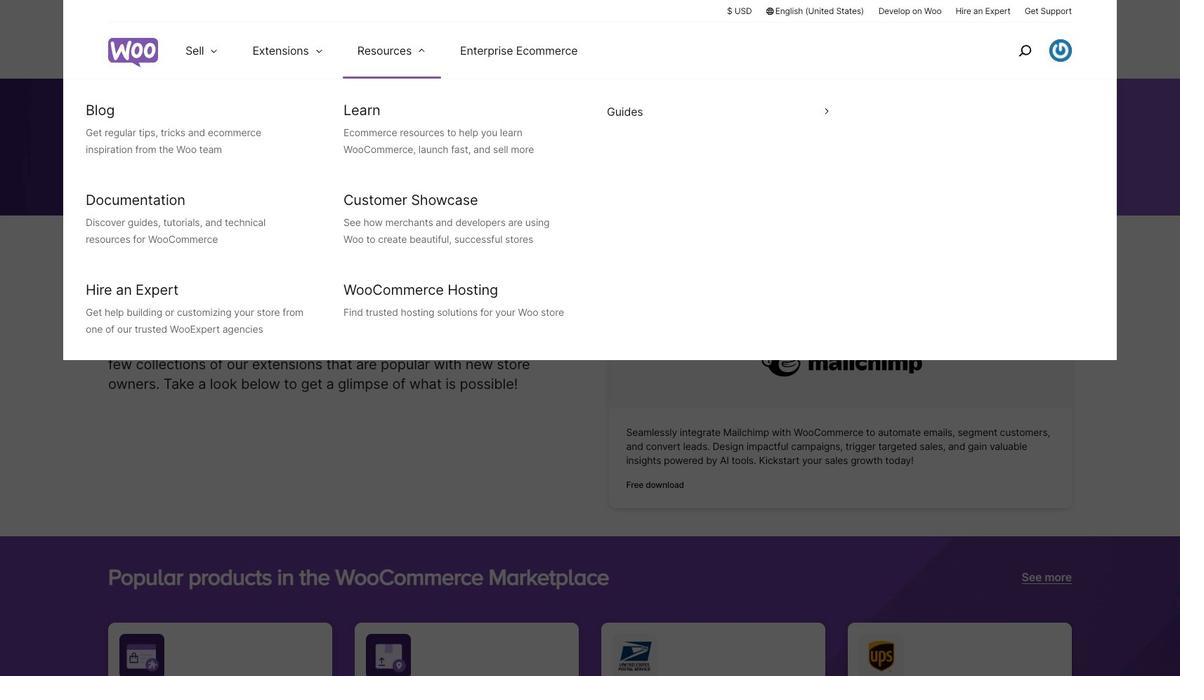 Task type: locate. For each thing, give the bounding box(es) containing it.
search image
[[1014, 39, 1037, 62]]

open account menu image
[[1050, 39, 1073, 62]]



Task type: vqa. For each thing, say whether or not it's contained in the screenshot.
Service navigation menu Element
yes



Task type: describe. For each thing, give the bounding box(es) containing it.
service navigation menu element
[[989, 28, 1073, 73]]



